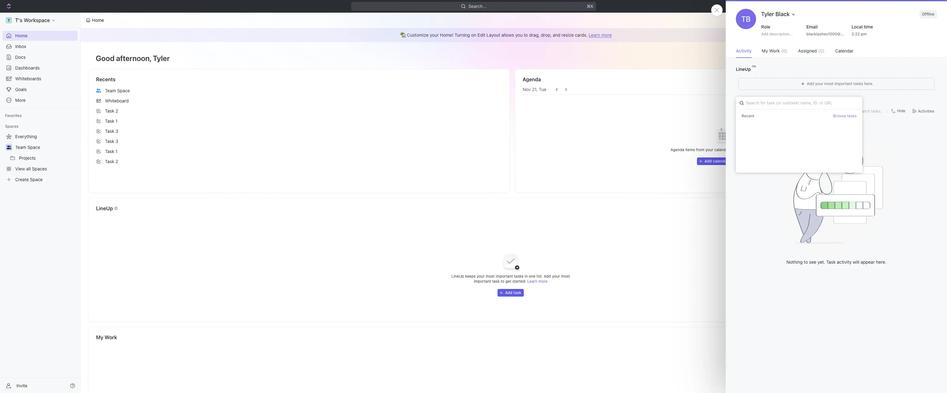 Task type: locate. For each thing, give the bounding box(es) containing it.
1 vertical spatial 3
[[116, 139, 118, 144]]

0 horizontal spatial home
[[15, 33, 28, 38]]

1 horizontal spatial team space link
[[94, 86, 505, 96]]

afternoon,
[[116, 54, 151, 63]]

learn more link
[[589, 32, 612, 38], [528, 279, 548, 284]]

task inside "task 1" link
[[105, 118, 114, 124]]

0 vertical spatial agenda
[[523, 77, 541, 82]]

1 vertical spatial team space link
[[15, 142, 77, 152]]

learn more link for 🏡 customize your home! turning on edit layout allows you to drag, drop, and resize cards.
[[589, 32, 612, 38]]

🏡 customize your home! turning on edit layout allows you to drag, drop, and resize cards. learn more
[[400, 32, 612, 38]]

1 vertical spatial more
[[539, 279, 548, 284]]

add right list.
[[544, 274, 551, 279]]

1 horizontal spatial user group image
[[96, 88, 101, 93]]

1 horizontal spatial to
[[524, 32, 528, 38]]

0 horizontal spatial more
[[539, 279, 548, 284]]

1 horizontal spatial here.
[[865, 81, 874, 86]]

1 task 3 from the top
[[105, 128, 118, 134]]

lineup for lineup
[[96, 206, 113, 211]]

activity
[[837, 259, 852, 265]]

task 3 link down task 2 link
[[94, 126, 505, 136]]

allows
[[502, 32, 514, 38]]

activity
[[736, 48, 752, 53], [736, 108, 752, 114]]

2 horizontal spatial important
[[835, 81, 853, 86]]

role
[[762, 24, 771, 29]]

2 vertical spatial to
[[501, 279, 505, 284]]

task down task 2
[[105, 118, 114, 124]]

1 horizontal spatial team
[[105, 88, 116, 93]]

one
[[529, 274, 536, 279]]

0 horizontal spatial team space link
[[15, 142, 77, 152]]

agenda for agenda
[[523, 77, 541, 82]]

lineup tm
[[736, 65, 756, 72]]

spaces
[[5, 124, 18, 129]]

will left appear
[[853, 259, 860, 265]]

whiteboard
[[105, 98, 129, 103]]

2 vertical spatial important
[[474, 279, 491, 284]]

your inside "dropdown button"
[[815, 81, 824, 86]]

0 horizontal spatial agenda
[[523, 77, 541, 82]]

1 horizontal spatial lineup
[[452, 274, 464, 279]]

1 down task 2
[[116, 118, 118, 124]]

docs
[[15, 54, 26, 60]]

tb
[[742, 15, 751, 23]]

team space link
[[94, 86, 505, 96], [15, 142, 77, 152]]

your up search for task (or subtask) name, id, or url text box
[[815, 81, 824, 86]]

0 horizontal spatial lineup
[[96, 206, 113, 211]]

1 horizontal spatial agenda
[[671, 147, 685, 152]]

will left the show
[[733, 147, 739, 152]]

lineup keeps your most important tasks in one list. add your most important task to get started.
[[452, 274, 570, 284]]

Search tasks.. text field
[[858, 106, 885, 116]]

browse
[[833, 114, 847, 118]]

1 vertical spatial 2
[[116, 159, 118, 164]]

0 vertical spatial activity
[[736, 48, 752, 53]]

team space up whiteboard
[[105, 88, 130, 93]]

Search for task (or subtask) name, ID, or URL text field
[[736, 97, 863, 109]]

team up whiteboard
[[105, 88, 116, 93]]

1 vertical spatial my work
[[96, 335, 117, 340]]

0 horizontal spatial learn more link
[[528, 279, 548, 284]]

0 vertical spatial home
[[92, 17, 104, 23]]

to left get
[[501, 279, 505, 284]]

tasks up search tasks.. text field
[[854, 81, 864, 86]]

1 horizontal spatial my work
[[762, 48, 780, 53]]

task inside task 2 link
[[105, 108, 114, 114]]

drop,
[[541, 32, 552, 38]]

user group image down recents
[[96, 88, 101, 93]]

0 vertical spatial 2
[[116, 108, 118, 114]]

will
[[733, 147, 739, 152], [853, 259, 860, 265]]

0 vertical spatial learn
[[589, 32, 600, 38]]

home inside sidebar navigation
[[15, 33, 28, 38]]

0 vertical spatial task 3
[[105, 128, 118, 134]]

1 vertical spatial my
[[96, 335, 103, 340]]

add down role
[[762, 32, 769, 36]]

2 vertical spatial tasks
[[514, 274, 524, 279]]

keeps
[[465, 274, 476, 279]]

1 up ‎task 2
[[116, 149, 118, 154]]

1 vertical spatial home
[[15, 33, 28, 38]]

0 vertical spatial team
[[105, 88, 116, 93]]

1 horizontal spatial home
[[92, 17, 104, 23]]

manage
[[908, 17, 924, 23]]

0 horizontal spatial will
[[733, 147, 739, 152]]

task 3 link
[[94, 126, 505, 136], [94, 136, 505, 146]]

3
[[116, 128, 118, 134], [116, 139, 118, 144]]

1 vertical spatial team space
[[15, 145, 40, 150]]

0 vertical spatial 1
[[116, 118, 118, 124]]

task 3 link down "task 1" link
[[94, 136, 505, 146]]

to
[[524, 32, 528, 38], [804, 259, 808, 265], [501, 279, 505, 284]]

tasks inside "lineup keeps your most important tasks in one list. add your most important task to get started."
[[514, 274, 524, 279]]

here.
[[865, 81, 874, 86], [750, 147, 760, 152], [876, 259, 887, 265]]

0 horizontal spatial here.
[[750, 147, 760, 152]]

2 task 3 link from the top
[[94, 136, 505, 146]]

0 vertical spatial here.
[[865, 81, 874, 86]]

1 3 from the top
[[116, 128, 118, 134]]

task
[[105, 108, 114, 114], [105, 118, 114, 124], [105, 128, 114, 134], [105, 139, 114, 144], [827, 259, 836, 265]]

0 vertical spatial more
[[602, 32, 612, 38]]

0 vertical spatial user group image
[[96, 88, 101, 93]]

2 2 from the top
[[116, 159, 118, 164]]

1 horizontal spatial will
[[853, 259, 860, 265]]

learn more link for lineup keeps your most important tasks in one list. add your most important task to get started.
[[528, 279, 548, 284]]

1 horizontal spatial learn
[[589, 32, 600, 38]]

task 3 up ‎task 1
[[105, 139, 118, 144]]

1 ‎task from the top
[[105, 149, 114, 154]]

integrations
[[730, 159, 752, 163]]

show
[[740, 147, 749, 152]]

1 horizontal spatial learn more link
[[589, 32, 612, 38]]

team space
[[105, 88, 130, 93], [15, 145, 40, 150]]

0 vertical spatial my work
[[762, 48, 780, 53]]

‎task
[[105, 149, 114, 154], [105, 159, 114, 164]]

0 horizontal spatial space
[[27, 145, 40, 150]]

2 1 from the top
[[116, 149, 118, 154]]

learn right cards.
[[589, 32, 600, 38]]

0 vertical spatial tasks
[[854, 81, 864, 86]]

lineup
[[736, 66, 751, 72], [96, 206, 113, 211], [452, 274, 464, 279]]

more down list.
[[539, 279, 548, 284]]

add calendar integrations
[[705, 159, 752, 163]]

here. right appear
[[876, 259, 887, 265]]

important
[[835, 81, 853, 86], [496, 274, 513, 279], [474, 279, 491, 284]]

0 vertical spatial important
[[835, 81, 853, 86]]

2 ‎task from the top
[[105, 159, 114, 164]]

1 for ‎task 1
[[116, 149, 118, 154]]

to right you
[[524, 32, 528, 38]]

2 activity from the top
[[736, 108, 752, 114]]

invite
[[16, 383, 27, 388]]

team
[[105, 88, 116, 93], [15, 145, 26, 150]]

most inside "dropdown button"
[[825, 81, 834, 86]]

add inside "dropdown button"
[[807, 81, 814, 86]]

2 vertical spatial lineup
[[452, 274, 464, 279]]

‎task inside ‎task 2 link
[[105, 159, 114, 164]]

0 vertical spatial work
[[769, 48, 780, 53]]

‎task for ‎task 1
[[105, 149, 114, 154]]

more right cards.
[[602, 32, 612, 38]]

task down the task 1
[[105, 128, 114, 134]]

1 horizontal spatial important
[[496, 274, 513, 279]]

0 horizontal spatial to
[[501, 279, 505, 284]]

in
[[525, 274, 528, 279]]

2 task 3 from the top
[[105, 139, 118, 144]]

0 horizontal spatial team space
[[15, 145, 40, 150]]

favorites button
[[3, 112, 24, 120]]

here. up search tasks.. text field
[[865, 81, 874, 86]]

1 vertical spatial activity
[[736, 108, 752, 114]]

to left "see"
[[804, 259, 808, 265]]

2 horizontal spatial lineup
[[736, 66, 751, 72]]

1 activity from the top
[[736, 48, 752, 53]]

1 vertical spatial team
[[15, 145, 26, 150]]

activity up recent at the right top of the page
[[736, 108, 752, 114]]

calendar
[[713, 159, 729, 163]]

1 vertical spatial user group image
[[6, 145, 11, 149]]

cards.
[[575, 32, 588, 38]]

your right from
[[706, 147, 714, 152]]

task 3
[[105, 128, 118, 134], [105, 139, 118, 144]]

layout
[[487, 32, 500, 38]]

add
[[762, 32, 769, 36], [807, 81, 814, 86], [705, 159, 712, 163], [544, 274, 551, 279]]

email blacklashes1000@gmail.com
[[807, 24, 860, 36]]

task for 1st task 3 link from the top of the page
[[105, 128, 114, 134]]

hide
[[898, 108, 906, 113]]

0 vertical spatial ‎task
[[105, 149, 114, 154]]

yet.
[[818, 259, 825, 265]]

user group image down spaces
[[6, 145, 11, 149]]

tasks right browse
[[848, 114, 857, 118]]

task 3 down the task 1
[[105, 128, 118, 134]]

add inside 'button'
[[705, 159, 712, 163]]

2 horizontal spatial to
[[804, 259, 808, 265]]

task 3 for 1st task 3 link from the top of the page
[[105, 128, 118, 134]]

lineup inside "lineup keeps your most important tasks in one list. add your most important task to get started."
[[452, 274, 464, 279]]

0 horizontal spatial team
[[15, 145, 26, 150]]

space
[[117, 88, 130, 93], [27, 145, 40, 150]]

my work
[[762, 48, 780, 53], [96, 335, 117, 340]]

0 vertical spatial space
[[117, 88, 130, 93]]

user group image inside sidebar navigation
[[6, 145, 11, 149]]

0 vertical spatial learn more link
[[589, 32, 612, 38]]

1 vertical spatial learn more link
[[528, 279, 548, 284]]

calendar
[[836, 48, 854, 53]]

manage cards button
[[904, 15, 942, 25]]

1 vertical spatial tasks
[[848, 114, 857, 118]]

sidebar navigation
[[0, 13, 81, 393]]

1 vertical spatial 1
[[116, 149, 118, 154]]

0 vertical spatial 3
[[116, 128, 118, 134]]

learn down one
[[528, 279, 538, 284]]

learn more link right cards.
[[589, 32, 612, 38]]

learn more link down list.
[[528, 279, 548, 284]]

0 vertical spatial will
[[733, 147, 739, 152]]

tyler
[[153, 54, 170, 63]]

2 down ‎task 1
[[116, 159, 118, 164]]

1 vertical spatial lineup
[[96, 206, 113, 211]]

home
[[92, 17, 104, 23], [15, 33, 28, 38]]

add up search for task (or subtask) name, id, or url text box
[[807, 81, 814, 86]]

your
[[430, 32, 439, 38], [815, 81, 824, 86], [706, 147, 714, 152], [477, 274, 485, 279], [552, 274, 560, 279]]

‎task down ‎task 1
[[105, 159, 114, 164]]

team space link inside sidebar navigation
[[15, 142, 77, 152]]

‎task for ‎task 2
[[105, 159, 114, 164]]

task for "task 1" link
[[105, 118, 114, 124]]

task up the task 1
[[105, 108, 114, 114]]

1 vertical spatial ‎task
[[105, 159, 114, 164]]

0 vertical spatial team space link
[[94, 86, 505, 96]]

2 down whiteboard
[[116, 108, 118, 114]]

1 horizontal spatial space
[[117, 88, 130, 93]]

description...
[[770, 32, 793, 36]]

0 horizontal spatial user group image
[[6, 145, 11, 149]]

2 for task 2
[[116, 108, 118, 114]]

0 horizontal spatial important
[[474, 279, 491, 284]]

‎task inside ‎task 1 link
[[105, 149, 114, 154]]

new
[[902, 3, 912, 9]]

0 horizontal spatial learn
[[528, 279, 538, 284]]

1 horizontal spatial work
[[769, 48, 780, 53]]

1 vertical spatial space
[[27, 145, 40, 150]]

task 1 link
[[94, 116, 505, 126]]

tasks
[[854, 81, 864, 86], [848, 114, 857, 118], [514, 274, 524, 279]]

lineup inside lineup tm
[[736, 66, 751, 72]]

here. right the show
[[750, 147, 760, 152]]

2 for ‎task 2
[[116, 159, 118, 164]]

0 vertical spatial lineup
[[736, 66, 751, 72]]

3 down the task 1
[[116, 128, 118, 134]]

tasks up started.
[[514, 274, 524, 279]]

0 vertical spatial team space
[[105, 88, 130, 93]]

2 horizontal spatial most
[[825, 81, 834, 86]]

search...
[[469, 3, 487, 9]]

1 vertical spatial agenda
[[671, 147, 685, 152]]

more
[[602, 32, 612, 38], [539, 279, 548, 284]]

customize
[[407, 32, 429, 38]]

2 horizontal spatial here.
[[876, 259, 887, 265]]

add left calendar
[[705, 159, 712, 163]]

lineup for lineup tm
[[736, 66, 751, 72]]

1 1 from the top
[[116, 118, 118, 124]]

1 horizontal spatial my
[[762, 48, 768, 53]]

team space down spaces
[[15, 145, 40, 150]]

team down spaces
[[15, 145, 26, 150]]

1 for task 1
[[116, 118, 118, 124]]

team space inside sidebar navigation
[[15, 145, 40, 150]]

1 vertical spatial task 3
[[105, 139, 118, 144]]

1 2 from the top
[[116, 108, 118, 114]]

good afternoon, tyler
[[96, 54, 170, 63]]

1 vertical spatial to
[[804, 259, 808, 265]]

task up ‎task 1
[[105, 139, 114, 144]]

0 horizontal spatial work
[[105, 335, 117, 340]]

and
[[553, 32, 561, 38]]

user group image
[[96, 88, 101, 93], [6, 145, 11, 149]]

activity up lineup tm
[[736, 48, 752, 53]]

3 up ‎task 1
[[116, 139, 118, 144]]

‎task up ‎task 2
[[105, 149, 114, 154]]

most
[[825, 81, 834, 86], [486, 274, 495, 279], [561, 274, 570, 279]]



Task type: describe. For each thing, give the bounding box(es) containing it.
assigned
[[798, 48, 817, 53]]

get
[[506, 279, 512, 284]]

‎task 1
[[105, 149, 118, 154]]

‎task 1 link
[[94, 146, 505, 157]]

0 horizontal spatial my
[[96, 335, 103, 340]]

home link
[[3, 31, 78, 41]]

add your most important tasks here. button
[[736, 76, 937, 92]]

offline
[[922, 12, 935, 16]]

local time 2:22 pm
[[852, 24, 873, 36]]

1 horizontal spatial most
[[561, 274, 570, 279]]

recents
[[96, 77, 116, 82]]

1 vertical spatial work
[[105, 335, 117, 340]]

turning
[[455, 32, 470, 38]]

add inside role add description...
[[762, 32, 769, 36]]

you
[[515, 32, 523, 38]]

new button
[[894, 1, 916, 11]]

docs link
[[3, 52, 78, 62]]

pm
[[861, 32, 867, 36]]

list.
[[537, 274, 543, 279]]

items
[[686, 147, 695, 152]]

nothing to see yet. task activity will appear here.
[[787, 259, 887, 265]]

home!
[[440, 32, 454, 38]]

resize
[[562, 32, 574, 38]]

⌘k
[[587, 3, 594, 9]]

local
[[852, 24, 863, 29]]

today
[[909, 87, 920, 92]]

2 vertical spatial here.
[[876, 259, 887, 265]]

see
[[809, 259, 817, 265]]

goals link
[[3, 84, 78, 95]]

🏡
[[400, 32, 406, 38]]

‎task 2 link
[[94, 157, 505, 167]]

task right yet. on the bottom right of page
[[827, 259, 836, 265]]

2:22
[[852, 32, 860, 36]]

email
[[807, 24, 818, 29]]

on
[[471, 32, 476, 38]]

inbox link
[[3, 41, 78, 52]]

1 vertical spatial here.
[[750, 147, 760, 152]]

to inside "lineup keeps your most important tasks in one list. add your most important task to get started."
[[501, 279, 505, 284]]

your left home!
[[430, 32, 439, 38]]

manage cards
[[908, 17, 938, 23]]

agenda for agenda items from your calendars will show here.
[[671, 147, 685, 152]]

tm
[[752, 65, 756, 68]]

task
[[492, 279, 500, 284]]

0 horizontal spatial most
[[486, 274, 495, 279]]

add inside "lineup keeps your most important tasks in one list. add your most important task to get started."
[[544, 274, 551, 279]]

recent
[[742, 114, 755, 118]]

here. inside "dropdown button"
[[865, 81, 874, 86]]

1 horizontal spatial more
[[602, 32, 612, 38]]

nothing
[[787, 259, 803, 265]]

dashboards
[[15, 65, 40, 71]]

edit
[[478, 32, 486, 38]]

appear
[[861, 259, 875, 265]]

upgrade link
[[861, 2, 891, 11]]

1 vertical spatial learn
[[528, 279, 538, 284]]

task 2
[[105, 108, 118, 114]]

important inside add your most important tasks here. "dropdown button"
[[835, 81, 853, 86]]

agenda items from your calendars will show here.
[[671, 147, 761, 152]]

blacklashes1000@gmail.com
[[807, 32, 860, 36]]

whiteboards link
[[3, 74, 78, 84]]

upgrade
[[870, 3, 888, 9]]

whiteboards
[[15, 76, 41, 81]]

1 task 3 link from the top
[[94, 126, 505, 136]]

task 2 link
[[94, 106, 505, 116]]

lineup for lineup keeps your most important tasks in one list. add your most important task to get started.
[[452, 274, 464, 279]]

0 vertical spatial to
[[524, 32, 528, 38]]

drag,
[[529, 32, 540, 38]]

add calendar integrations button
[[697, 157, 755, 165]]

space inside sidebar navigation
[[27, 145, 40, 150]]

tasks inside add your most important tasks here. "dropdown button"
[[854, 81, 864, 86]]

your right keeps
[[477, 274, 485, 279]]

add your most important tasks here.
[[807, 81, 874, 86]]

‎task 2
[[105, 159, 118, 164]]

cards
[[926, 17, 938, 23]]

whiteboard link
[[94, 96, 505, 106]]

1 vertical spatial will
[[853, 259, 860, 265]]

2 3 from the top
[[116, 139, 118, 144]]

team inside sidebar navigation
[[15, 145, 26, 150]]

from
[[696, 147, 705, 152]]

0 horizontal spatial my work
[[96, 335, 117, 340]]

dashboards link
[[3, 63, 78, 73]]

started.
[[513, 279, 526, 284]]

1 vertical spatial important
[[496, 274, 513, 279]]

good
[[96, 54, 115, 63]]

task 1
[[105, 118, 118, 124]]

task for 2nd task 3 link from the top of the page
[[105, 139, 114, 144]]

favorites
[[5, 113, 22, 118]]

learn more
[[528, 279, 548, 284]]

goals
[[15, 87, 27, 92]]

browse tasks
[[833, 114, 857, 118]]

your right list.
[[552, 274, 560, 279]]

calendars
[[715, 147, 732, 152]]

time
[[864, 24, 873, 29]]

role add description...
[[762, 24, 793, 36]]

task for task 2 link
[[105, 108, 114, 114]]

task 3 for 2nd task 3 link from the top of the page
[[105, 139, 118, 144]]

inbox
[[15, 44, 26, 49]]

1 horizontal spatial team space
[[105, 88, 130, 93]]

0 vertical spatial my
[[762, 48, 768, 53]]



Task type: vqa. For each thing, say whether or not it's contained in the screenshot.
important to the top
yes



